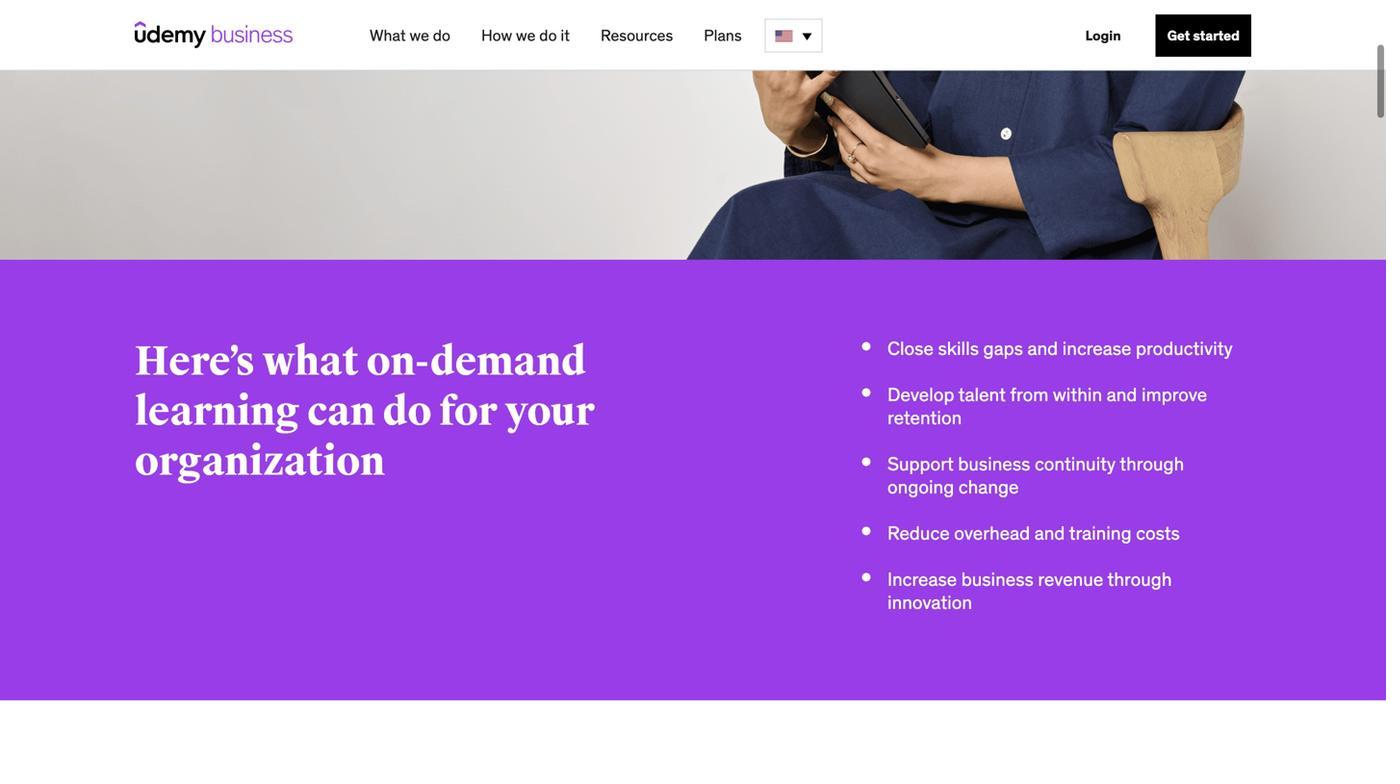 Task type: locate. For each thing, give the bounding box(es) containing it.
reduce
[[888, 522, 950, 545]]

request a demo button
[[135, 0, 276, 34]]

and inside develop talent from within and improve retention
[[1107, 383, 1138, 406]]

gaps
[[984, 337, 1024, 360]]

we for what
[[410, 26, 429, 45]]

from
[[1011, 383, 1049, 406]]

what
[[370, 26, 406, 45]]

through inside the increase business revenue through innovation
[[1108, 568, 1173, 591]]

0 horizontal spatial we
[[410, 26, 429, 45]]

a
[[211, 1, 220, 20]]

do left the for at left
[[383, 387, 432, 437]]

continuity
[[1035, 453, 1116, 476]]

increase business revenue through innovation
[[888, 568, 1173, 614]]

through down costs
[[1108, 568, 1173, 591]]

udemy business image
[[135, 21, 293, 48]]

0 vertical spatial through
[[1120, 453, 1185, 476]]

do inside popup button
[[433, 26, 451, 45]]

1 we from the left
[[410, 26, 429, 45]]

what we do button
[[362, 18, 458, 53]]

we inside dropdown button
[[516, 26, 536, 45]]

do
[[433, 26, 451, 45], [540, 26, 557, 45], [383, 387, 432, 437]]

get started
[[1168, 27, 1240, 44]]

learning
[[135, 387, 300, 437]]

business up overhead
[[959, 453, 1031, 476]]

1 vertical spatial and
[[1107, 383, 1138, 406]]

login button
[[1074, 14, 1133, 57]]

and right within
[[1107, 383, 1138, 406]]

and left "training"
[[1035, 522, 1066, 545]]

we inside popup button
[[410, 26, 429, 45]]

business inside support business continuity through ongoing change
[[959, 453, 1031, 476]]

do right what
[[433, 26, 451, 45]]

business for innovation
[[962, 568, 1034, 591]]

improve
[[1142, 383, 1208, 406]]

and
[[1028, 337, 1059, 360], [1107, 383, 1138, 406], [1035, 522, 1066, 545]]

1 horizontal spatial do
[[433, 26, 451, 45]]

can
[[307, 387, 375, 437]]

menu navigation
[[354, 0, 1252, 71]]

request
[[146, 1, 208, 20]]

through
[[1120, 453, 1185, 476], [1108, 568, 1173, 591]]

0 vertical spatial business
[[959, 453, 1031, 476]]

talent
[[959, 383, 1006, 406]]

close
[[888, 337, 934, 360]]

do left it
[[540, 26, 557, 45]]

overhead
[[955, 522, 1031, 545]]

how we do it
[[481, 26, 570, 45]]

0 horizontal spatial do
[[383, 387, 432, 437]]

1 horizontal spatial we
[[516, 26, 536, 45]]

1 vertical spatial business
[[962, 568, 1034, 591]]

we right how
[[516, 26, 536, 45]]

through inside support business continuity through ongoing change
[[1120, 453, 1185, 476]]

and right gaps on the top right of the page
[[1028, 337, 1059, 360]]

for
[[440, 387, 498, 437]]

business
[[959, 453, 1031, 476], [962, 568, 1034, 591]]

on-
[[367, 337, 430, 387]]

business inside the increase business revenue through innovation
[[962, 568, 1034, 591]]

1 vertical spatial through
[[1108, 568, 1173, 591]]

through for increase business revenue through innovation
[[1108, 568, 1173, 591]]

2 we from the left
[[516, 26, 536, 45]]

business down overhead
[[962, 568, 1034, 591]]

change
[[959, 476, 1019, 499]]

we right what
[[410, 26, 429, 45]]

ongoing
[[888, 476, 955, 499]]

2 horizontal spatial do
[[540, 26, 557, 45]]

through up costs
[[1120, 453, 1185, 476]]

costs
[[1137, 522, 1180, 545]]

what
[[263, 337, 359, 387]]

started
[[1194, 27, 1240, 44]]

demand
[[430, 337, 587, 387]]

do for how we do it
[[540, 26, 557, 45]]

do inside dropdown button
[[540, 26, 557, 45]]

we
[[410, 26, 429, 45], [516, 26, 536, 45]]



Task type: vqa. For each thing, say whether or not it's contained in the screenshot.
TEAMS
no



Task type: describe. For each thing, give the bounding box(es) containing it.
do inside here's what on-demand learning can do for your organization
[[383, 387, 432, 437]]

how we do it button
[[474, 18, 578, 53]]

resources
[[601, 26, 673, 45]]

we for how
[[516, 26, 536, 45]]

how
[[481, 26, 512, 45]]

here's
[[135, 337, 255, 387]]

support business continuity through ongoing change
[[888, 453, 1185, 499]]

skills
[[938, 337, 979, 360]]

0 vertical spatial and
[[1028, 337, 1059, 360]]

innovation
[[888, 591, 973, 614]]

retention
[[888, 406, 962, 430]]

your
[[505, 387, 595, 437]]

plans button
[[697, 18, 750, 53]]

close skills gaps and increase productivity
[[888, 337, 1233, 360]]

increase
[[1063, 337, 1132, 360]]

request a demo
[[146, 1, 265, 20]]

productivity
[[1136, 337, 1233, 360]]

do for what we do
[[433, 26, 451, 45]]

organization
[[135, 437, 385, 487]]

get
[[1168, 27, 1191, 44]]

demo
[[223, 1, 265, 20]]

increase
[[888, 568, 957, 591]]

get started link
[[1156, 14, 1252, 57]]

support
[[888, 453, 954, 476]]

through for support business continuity through ongoing change
[[1120, 453, 1185, 476]]

what we do
[[370, 26, 451, 45]]

training
[[1070, 522, 1132, 545]]

develop talent from within and improve retention
[[888, 383, 1208, 430]]

reduce overhead and training costs
[[888, 522, 1180, 545]]

it
[[561, 26, 570, 45]]

here's what on-demand learning can do for your organization
[[135, 337, 595, 487]]

login
[[1086, 27, 1122, 44]]

business for ongoing
[[959, 453, 1031, 476]]

within
[[1053, 383, 1103, 406]]

develop
[[888, 383, 955, 406]]

request a demo link
[[135, 0, 281, 34]]

revenue
[[1038, 568, 1104, 591]]

resources button
[[593, 18, 681, 53]]

plans
[[704, 26, 742, 45]]

2 vertical spatial and
[[1035, 522, 1066, 545]]



